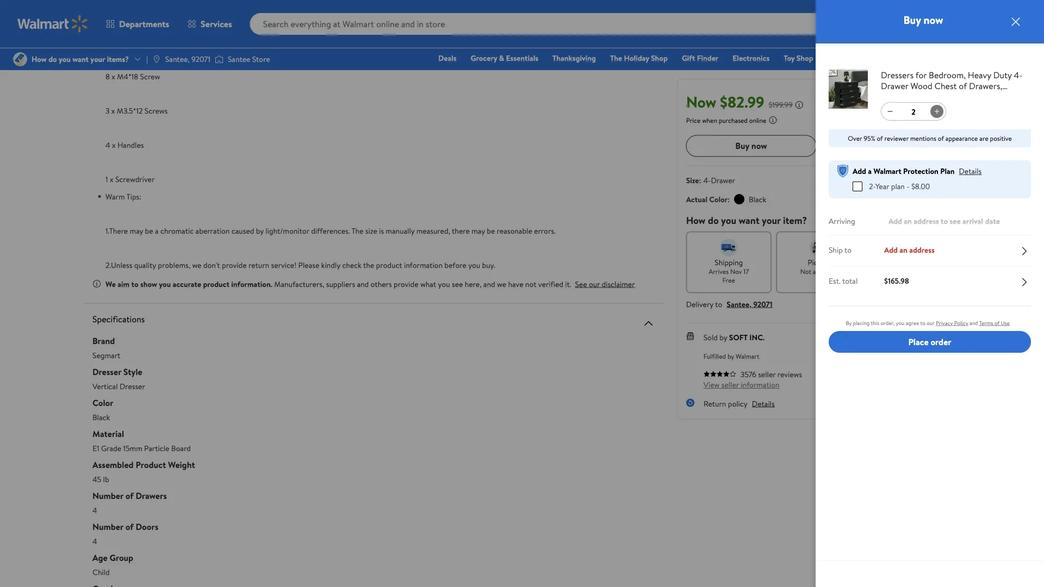 Task type: describe. For each thing, give the bounding box(es) containing it.
want
[[739, 213, 760, 227]]

0 horizontal spatial a
[[155, 225, 159, 236]]

add for add a walmart protection plan details
[[853, 166, 866, 176]]

1 horizontal spatial 2
[[1020, 12, 1024, 22]]

show
[[140, 279, 157, 289]]

shop inside toy shop link
[[797, 53, 813, 63]]

to inside button
[[882, 140, 890, 152]]

toy shop
[[784, 53, 813, 63]]

is
[[379, 225, 384, 236]]

e1
[[92, 443, 99, 453]]

0 horizontal spatial details
[[752, 398, 775, 409]]

increase quantity dressers for bedroom, heavy duty 4-drawer wood chest of drawers, modern storage bedroom chest for kids room, black vertical storage cabinet for bathroom, closet, entryway, hallway, nursery, l2027, current quantity 2 image
[[933, 107, 941, 116]]

and for placing
[[970, 319, 978, 327]]

others
[[371, 279, 392, 289]]

walmart image
[[17, 15, 88, 33]]

delivery not available
[[890, 257, 927, 276]]

delivery for to
[[686, 299, 713, 309]]

debit
[[961, 53, 980, 63]]

we
[[105, 279, 116, 289]]

toy shop link
[[779, 52, 818, 64]]

3.8862 stars out of 5, based on 3576 seller reviews element
[[704, 370, 736, 377]]

size : 4-drawer
[[686, 175, 735, 185]]

92071
[[753, 299, 773, 309]]

not for pickup
[[800, 267, 811, 276]]

x for 3
[[111, 105, 115, 116]]

brand
[[92, 335, 115, 347]]

placing
[[853, 319, 870, 327]]

28 x m5*50 screws
[[105, 37, 169, 48]]

do
[[708, 213, 719, 227]]

segmart
[[92, 350, 120, 360]]

buy now inside button
[[735, 140, 767, 152]]

0 vertical spatial our
[[589, 279, 600, 289]]

fashion link
[[857, 52, 892, 64]]

a inside buy now dialog
[[868, 166, 872, 176]]

1 vertical spatial provide
[[394, 279, 418, 289]]

positive
[[990, 134, 1012, 143]]

add for add an address to see arrival date
[[889, 216, 902, 226]]

reviews
[[777, 369, 802, 379]]

0 vertical spatial details button
[[959, 166, 982, 176]]

delivery for not
[[895, 257, 922, 267]]

add a walmart protection plan details
[[853, 166, 982, 176]]

2-year plan - $8.00 element
[[853, 181, 930, 192]]

address for add an address
[[909, 244, 935, 255]]

2 vertical spatial 4
[[92, 536, 97, 546]]

0 vertical spatial 4
[[105, 140, 110, 150]]

not for delivery
[[890, 267, 901, 276]]

buy now inside dialog
[[904, 12, 943, 27]]

see our disclaimer button
[[575, 279, 635, 289]]

gift finder
[[682, 53, 719, 63]]

m4*18
[[117, 71, 138, 82]]

screw
[[140, 71, 160, 82]]

by for fulfilled
[[728, 351, 734, 361]]

3576
[[740, 369, 756, 379]]

1 vertical spatial dresser
[[120, 381, 145, 391]]

0 horizontal spatial information
[[404, 260, 443, 270]]

8 x m4*18 screw
[[105, 71, 160, 82]]

holiday
[[624, 53, 649, 63]]

1.there
[[105, 225, 128, 236]]

add to cart button
[[821, 135, 951, 157]]

0 horizontal spatial :
[[699, 175, 701, 185]]

an for add an address
[[900, 244, 908, 255]]

the
[[363, 260, 374, 270]]

available for delivery
[[903, 267, 927, 276]]

add for add an address
[[884, 244, 898, 255]]

over
[[848, 134, 862, 143]]

fulfilled by walmart
[[704, 351, 759, 361]]

sold by soft inc.
[[704, 332, 765, 343]]

tips:
[[126, 191, 141, 202]]

2-year plan - $8.00
[[869, 181, 930, 192]]

of right "95%"
[[877, 134, 883, 143]]

view seller information
[[704, 379, 779, 390]]

lb
[[103, 474, 109, 484]]

to left arrival
[[941, 216, 948, 226]]

shipping
[[715, 257, 743, 267]]

now inside dialog
[[924, 12, 943, 27]]

terms
[[979, 319, 993, 327]]

0 vertical spatial product
[[376, 260, 402, 270]]

reviewer
[[884, 134, 909, 143]]

3
[[105, 105, 110, 116]]

registry
[[901, 53, 929, 63]]

protection
[[903, 166, 939, 176]]

product
[[136, 459, 166, 471]]

privacy
[[936, 319, 953, 327]]

1 may from the left
[[130, 225, 143, 236]]

shop inside the holiday shop link
[[651, 53, 668, 63]]

1 horizontal spatial the
[[610, 53, 622, 63]]

2.unless
[[105, 260, 132, 270]]

buy now dialog
[[816, 0, 1044, 587]]

1 vertical spatial :
[[728, 194, 730, 205]]

drawer
[[711, 175, 735, 185]]

1 vertical spatial details button
[[752, 398, 775, 409]]

0 horizontal spatial product
[[203, 279, 229, 289]]

2.unless quality problems, we don't provide return service! please kindly check the product information before you buy.
[[105, 260, 495, 270]]

caused
[[232, 225, 254, 236]]

warm
[[105, 191, 125, 202]]

errors.
[[534, 225, 556, 236]]

you right what
[[438, 279, 450, 289]]

0 vertical spatial by
[[256, 225, 264, 236]]

add an address to see arrival date
[[889, 216, 1000, 226]]

policy
[[728, 398, 748, 409]]

you right show at top left
[[159, 279, 171, 289]]

vertical
[[92, 381, 118, 391]]

problems,
[[158, 260, 190, 270]]

brand segmart dresser style vertical dresser color black material e1 grade 15mm particle board assembled product weight 45 lb number of drawers 4 number of doors 4 age group child
[[92, 335, 195, 577]]

1 horizontal spatial and
[[483, 279, 495, 289]]

now inside button
[[751, 140, 767, 152]]

walmart+
[[994, 53, 1026, 63]]

terms of use link
[[979, 319, 1010, 327]]

you right "do" on the right top
[[721, 213, 736, 227]]

item?
[[783, 213, 807, 227]]

buy.
[[482, 260, 495, 270]]

0 vertical spatial dresser
[[92, 366, 121, 378]]

of left doors
[[125, 521, 134, 533]]

pickup
[[808, 257, 830, 267]]

home
[[827, 53, 847, 63]]

you left buy.
[[468, 260, 480, 270]]

&
[[499, 53, 504, 63]]

thanksgiving link
[[548, 52, 601, 64]]

arrival
[[963, 216, 983, 226]]

of left use
[[995, 319, 1000, 327]]

0 vertical spatial black
[[749, 194, 766, 205]]

santee,
[[727, 299, 751, 309]]

1 vertical spatial we
[[497, 279, 506, 289]]

assembled
[[92, 459, 134, 471]]

how do you want your item?
[[686, 213, 807, 227]]

ship
[[829, 244, 843, 255]]

to right ship
[[844, 244, 852, 255]]

0 vertical spatial provide
[[222, 260, 247, 270]]

screwdriver
[[115, 174, 155, 185]]

the holiday shop link
[[605, 52, 673, 64]]

handles
[[117, 140, 144, 150]]

place order button
[[829, 331, 1031, 353]]

close panel image
[[1009, 15, 1022, 28]]

manufacturers,
[[274, 279, 324, 289]]

it.
[[565, 279, 571, 289]]

$82.99
[[720, 91, 764, 112]]

2-Year plan - $8.00 checkbox
[[853, 182, 862, 191]]

style
[[123, 366, 142, 378]]

reasonable
[[497, 225, 532, 236]]



Task type: vqa. For each thing, say whether or not it's contained in the screenshot.
Buy now within button
yes



Task type: locate. For each thing, give the bounding box(es) containing it.
by for sold
[[720, 332, 727, 343]]

we left don't
[[192, 260, 201, 270]]

0 vertical spatial now
[[924, 12, 943, 27]]

to left santee,
[[715, 299, 722, 309]]

seller
[[758, 369, 776, 379], [721, 379, 739, 390]]

arriving
[[829, 216, 855, 226]]

0 vertical spatial the
[[610, 53, 622, 63]]

our
[[589, 279, 600, 289], [927, 319, 935, 327]]

you left agree
[[896, 319, 905, 327]]

x left handles
[[112, 140, 116, 150]]

details button right "policy"
[[752, 398, 775, 409]]

1 horizontal spatial details button
[[959, 166, 982, 176]]

black up want
[[749, 194, 766, 205]]

to
[[882, 140, 890, 152], [941, 216, 948, 226], [844, 244, 852, 255], [131, 279, 138, 289], [715, 299, 722, 309], [920, 319, 925, 327]]

view
[[704, 379, 720, 390]]

delivery
[[895, 257, 922, 267], [686, 299, 713, 309]]

intent image for delivery image
[[900, 239, 917, 256]]

1 horizontal spatial our
[[927, 319, 935, 327]]

x for 4
[[112, 140, 116, 150]]

x right 3
[[111, 105, 115, 116]]

1 horizontal spatial buy
[[904, 12, 921, 27]]

1 horizontal spatial black
[[749, 194, 766, 205]]

1 horizontal spatial :
[[728, 194, 730, 205]]

seller for 3576
[[758, 369, 776, 379]]

1 vertical spatial address
[[909, 244, 935, 255]]

:
[[699, 175, 701, 185], [728, 194, 730, 205]]

number up age
[[92, 521, 123, 533]]

1 horizontal spatial product
[[376, 260, 402, 270]]

$165.98
[[884, 275, 909, 286]]

what
[[420, 279, 436, 289]]

information
[[404, 260, 443, 270], [741, 379, 779, 390]]

one debit
[[943, 53, 980, 63]]

2 up $94.45
[[1020, 12, 1024, 22]]

specifications
[[92, 313, 145, 325]]

our left privacy
[[927, 319, 935, 327]]

2 may from the left
[[472, 225, 485, 236]]

don't
[[203, 260, 220, 270]]

x for 28
[[116, 37, 119, 48]]

0 vertical spatial buy
[[904, 12, 921, 27]]

manually
[[386, 225, 415, 236]]

a up 2-
[[868, 166, 872, 176]]

0 vertical spatial delivery
[[895, 257, 922, 267]]

1 vertical spatial number
[[92, 521, 123, 533]]

delivery up sold
[[686, 299, 713, 309]]

1 horizontal spatial color
[[709, 194, 728, 205]]

m3.5*12
[[117, 105, 143, 116]]

black up material on the left bottom
[[92, 412, 110, 422]]

delivery inside the delivery not available
[[895, 257, 922, 267]]

details button
[[959, 166, 982, 176], [752, 398, 775, 409]]

to right agree
[[920, 319, 925, 327]]

shop right the toy
[[797, 53, 813, 63]]

buy now up registry
[[904, 12, 943, 27]]

1 vertical spatial black
[[92, 412, 110, 422]]

2 be from the left
[[487, 225, 495, 236]]

price
[[686, 115, 701, 125]]

1 horizontal spatial be
[[487, 225, 495, 236]]

2 not from the left
[[890, 267, 901, 276]]

1 vertical spatial 2
[[912, 106, 916, 117]]

0 vertical spatial :
[[699, 175, 701, 185]]

by right caused
[[256, 225, 264, 236]]

available for pickup
[[813, 267, 837, 276]]

may right there
[[472, 225, 485, 236]]

verified
[[538, 279, 563, 289]]

not inside pickup not available
[[800, 267, 811, 276]]

by
[[256, 225, 264, 236], [720, 332, 727, 343], [728, 351, 734, 361]]

walmart+ link
[[989, 52, 1031, 64]]

0 horizontal spatial available
[[813, 267, 837, 276]]

0 vertical spatial see
[[950, 216, 961, 226]]

place order
[[908, 336, 951, 348]]

when
[[702, 115, 717, 125]]

dresser up vertical
[[92, 366, 121, 378]]

1 vertical spatial information
[[741, 379, 779, 390]]

and right here,
[[483, 279, 495, 289]]

1 horizontal spatial information
[[741, 379, 779, 390]]

home link
[[823, 52, 852, 64]]

0 vertical spatial details
[[959, 166, 982, 176]]

x right 8
[[112, 71, 115, 82]]

not inside the delivery not available
[[890, 267, 901, 276]]

product right the
[[376, 260, 402, 270]]

are
[[980, 134, 988, 143]]

legal information image
[[769, 115, 777, 124]]

seller for view
[[721, 379, 739, 390]]

2 inside buy now dialog
[[912, 106, 916, 117]]

how
[[686, 213, 706, 227]]

1 horizontal spatial available
[[903, 267, 927, 276]]

an up intent image for delivery
[[904, 216, 912, 226]]

to left cart
[[882, 140, 890, 152]]

1 vertical spatial details
[[752, 398, 775, 409]]

deals link
[[433, 52, 461, 64]]

here,
[[465, 279, 482, 289]]

we left have
[[497, 279, 506, 289]]

1 vertical spatial 4
[[92, 505, 97, 515]]

by right fulfilled at the right
[[728, 351, 734, 361]]

details right "policy"
[[752, 398, 775, 409]]

4-
[[703, 175, 711, 185]]

add up 2-year plan - $8.00 option
[[853, 166, 866, 176]]

selections
[[918, 174, 951, 184]]

color down vertical
[[92, 397, 113, 409]]

1 horizontal spatial we
[[497, 279, 506, 289]]

address up intent image for delivery
[[914, 216, 939, 226]]

by
[[846, 319, 852, 327]]

1 horizontal spatial buy now
[[904, 12, 943, 27]]

weight
[[168, 459, 195, 471]]

add left intent image for delivery
[[884, 244, 898, 255]]

1 vertical spatial delivery
[[686, 299, 713, 309]]

1 vertical spatial see
[[452, 279, 463, 289]]

be left reasonable
[[487, 225, 495, 236]]

provide right don't
[[222, 260, 247, 270]]

2 number from the top
[[92, 521, 123, 533]]

details right plan
[[959, 166, 982, 176]]

1 horizontal spatial may
[[472, 225, 485, 236]]

provide left what
[[394, 279, 418, 289]]

2 available from the left
[[903, 267, 927, 276]]

grocery & essentials link
[[466, 52, 543, 64]]

grocery & essentials
[[471, 53, 538, 63]]

walmart up 2-year plan - $8.00 element
[[874, 166, 901, 176]]

intent image for pickup image
[[810, 239, 827, 256]]

1 vertical spatial color
[[92, 397, 113, 409]]

0 horizontal spatial details button
[[752, 398, 775, 409]]

measured,
[[416, 225, 450, 236]]

1 horizontal spatial now
[[924, 12, 943, 27]]

1 vertical spatial an
[[900, 244, 908, 255]]

1 vertical spatial the
[[352, 225, 364, 236]]

delivery to santee, 92071
[[686, 299, 773, 309]]

free
[[722, 276, 735, 285]]

0 vertical spatial we
[[192, 260, 201, 270]]

est. total
[[829, 275, 858, 286]]

shop right the holiday
[[651, 53, 668, 63]]

may
[[130, 225, 143, 236], [472, 225, 485, 236]]

a
[[868, 166, 872, 176], [155, 225, 159, 236]]

0 horizontal spatial and
[[357, 279, 369, 289]]

add an address link
[[884, 244, 935, 255]]

our inside buy now dialog
[[927, 319, 935, 327]]

dresser down style
[[120, 381, 145, 391]]

and left terms on the bottom of the page
[[970, 319, 978, 327]]

you inside buy now dialog
[[896, 319, 905, 327]]

0 horizontal spatial buy now
[[735, 140, 767, 152]]

1 horizontal spatial walmart
[[874, 166, 901, 176]]

1 horizontal spatial a
[[868, 166, 872, 176]]

walmart for by
[[736, 351, 759, 361]]

buy inside button
[[735, 140, 749, 152]]

1 vertical spatial product
[[203, 279, 229, 289]]

size
[[365, 225, 377, 236]]

color down drawer in the right of the page
[[709, 194, 728, 205]]

0 horizontal spatial buy
[[735, 140, 749, 152]]

0 vertical spatial 2
[[1020, 12, 1024, 22]]

add up intent image for delivery
[[889, 216, 902, 226]]

not down intent image for pickup
[[800, 267, 811, 276]]

an up the delivery not available
[[900, 244, 908, 255]]

order,
[[881, 319, 895, 327]]

available down ship
[[813, 267, 837, 276]]

2 horizontal spatial and
[[970, 319, 978, 327]]

17
[[744, 267, 749, 276]]

of left drawers
[[125, 490, 134, 502]]

black inside brand segmart dresser style vertical dresser color black material e1 grade 15mm particle board assembled product weight 45 lb number of drawers 4 number of doors 4 age group child
[[92, 412, 110, 422]]

walmart inside buy now dialog
[[874, 166, 901, 176]]

service!
[[271, 260, 297, 270]]

28
[[105, 37, 114, 48]]

0 horizontal spatial not
[[800, 267, 811, 276]]

0 vertical spatial number
[[92, 490, 123, 502]]

0 horizontal spatial seller
[[721, 379, 739, 390]]

not down add an address link
[[890, 267, 901, 276]]

see inside buy now dialog
[[950, 216, 961, 226]]

cart
[[892, 140, 907, 152]]

the left size
[[352, 225, 364, 236]]

group
[[110, 552, 133, 564]]

please
[[298, 260, 319, 270]]

0 horizontal spatial color
[[92, 397, 113, 409]]

learn more about strikethrough prices image
[[795, 100, 804, 109]]

details button right plan
[[959, 166, 982, 176]]

return
[[248, 260, 269, 270]]

x for 8
[[112, 71, 115, 82]]

0 horizontal spatial we
[[192, 260, 201, 270]]

details inside buy now dialog
[[959, 166, 982, 176]]

address up the delivery not available
[[909, 244, 935, 255]]

x right 1
[[110, 174, 113, 185]]

buy up registry
[[904, 12, 921, 27]]

1 number from the top
[[92, 490, 123, 502]]

nov
[[730, 267, 742, 276]]

now down online
[[751, 140, 767, 152]]

1 not from the left
[[800, 267, 811, 276]]

number down lb
[[92, 490, 123, 502]]

and for aim
[[357, 279, 369, 289]]

0 horizontal spatial see
[[452, 279, 463, 289]]

one debit link
[[938, 52, 984, 64]]

grocery
[[471, 53, 497, 63]]

4 left handles
[[105, 140, 110, 150]]

santee, 92071 button
[[727, 299, 773, 309]]

may right 1.there
[[130, 225, 143, 236]]

screws right m5*50
[[146, 37, 169, 48]]

address
[[914, 216, 939, 226], [909, 244, 935, 255]]

an for add an address to see arrival date
[[904, 216, 912, 226]]

0 horizontal spatial black
[[92, 412, 110, 422]]

actual
[[686, 194, 707, 205]]

0 horizontal spatial now
[[751, 140, 767, 152]]

child
[[92, 567, 110, 577]]

aberration
[[196, 225, 230, 236]]

1 horizontal spatial provide
[[394, 279, 418, 289]]

1 be from the left
[[145, 225, 153, 236]]

0 horizontal spatial shop
[[651, 53, 668, 63]]

0 vertical spatial address
[[914, 216, 939, 226]]

this
[[871, 319, 879, 327]]

1 x screwdriver
[[105, 174, 155, 185]]

screws for 3 x m3.5*12 screws
[[145, 105, 168, 116]]

differences.
[[311, 225, 350, 236]]

the left the holiday
[[610, 53, 622, 63]]

$8.00
[[911, 181, 930, 192]]

information up what
[[404, 260, 443, 270]]

0 vertical spatial color
[[709, 194, 728, 205]]

be left chromatic
[[145, 225, 153, 236]]

0 horizontal spatial may
[[130, 225, 143, 236]]

1 vertical spatial screws
[[145, 105, 168, 116]]

buy inside dialog
[[904, 12, 921, 27]]

essentials
[[506, 53, 538, 63]]

0 horizontal spatial delivery
[[686, 299, 713, 309]]

2 shop from the left
[[797, 53, 813, 63]]

45
[[92, 474, 101, 484]]

1 horizontal spatial not
[[890, 267, 901, 276]]

15mm
[[123, 443, 142, 453]]

screws for 28 x m5*50 screws
[[146, 37, 169, 48]]

0 horizontal spatial 2
[[912, 106, 916, 117]]

-
[[907, 181, 910, 192]]

0 vertical spatial an
[[904, 216, 912, 226]]

: left the 4-
[[699, 175, 701, 185]]

available down add an address
[[903, 267, 927, 276]]

the
[[610, 53, 622, 63], [352, 225, 364, 236]]

Search search field
[[250, 13, 857, 35]]

buy down purchased
[[735, 140, 749, 152]]

1 vertical spatial by
[[720, 332, 727, 343]]

1 horizontal spatial delivery
[[895, 257, 922, 267]]

available inside pickup not available
[[813, 267, 837, 276]]

kindly
[[321, 260, 340, 270]]

Walmart Site-Wide search field
[[250, 13, 857, 35]]

have
[[508, 279, 523, 289]]

0 horizontal spatial provide
[[222, 260, 247, 270]]

material
[[92, 428, 124, 440]]

0 horizontal spatial our
[[589, 279, 600, 289]]

specifications image
[[642, 317, 655, 330]]

return
[[704, 398, 726, 409]]

1 horizontal spatial shop
[[797, 53, 813, 63]]

gift finder link
[[677, 52, 723, 64]]

and left others
[[357, 279, 369, 289]]

1 vertical spatial buy
[[735, 140, 749, 152]]

1 horizontal spatial see
[[950, 216, 961, 226]]

0 vertical spatial walmart
[[874, 166, 901, 176]]

walmart up 3576
[[736, 351, 759, 361]]

add right over
[[864, 140, 880, 152]]

information up return policy details on the bottom right of page
[[741, 379, 779, 390]]

1 horizontal spatial details
[[959, 166, 982, 176]]

0 vertical spatial buy now
[[904, 12, 943, 27]]

edit selections
[[903, 174, 951, 184]]

see left arrival
[[950, 216, 961, 226]]

available inside the delivery not available
[[903, 267, 927, 276]]

chromatic
[[160, 225, 194, 236]]

2 right "decrease quantity dressers for bedroom, heavy duty 4-drawer wood chest of drawers, modern storage bedroom chest for kids room, black vertical storage cabinet for bathroom, closet, entryway, hallway, nursery, l2027, current quantity 2" image
[[912, 106, 916, 117]]

information.
[[231, 279, 272, 289]]

2 vertical spatial by
[[728, 351, 734, 361]]

decrease quantity dressers for bedroom, heavy duty 4-drawer wood chest of drawers, modern storage bedroom chest for kids room, black vertical storage cabinet for bathroom, closet, entryway, hallway, nursery, l2027, current quantity 2 image
[[886, 107, 895, 116]]

intent image for shipping image
[[720, 239, 738, 256]]

0 vertical spatial information
[[404, 260, 443, 270]]

add an address
[[884, 244, 935, 255]]

1 vertical spatial our
[[927, 319, 935, 327]]

seller down 3.8862 stars out of 5, based on 3576 seller reviews element
[[721, 379, 739, 390]]

x right "28"
[[116, 37, 119, 48]]

1 vertical spatial walmart
[[736, 351, 759, 361]]

of right mentions
[[938, 134, 944, 143]]

to right aim
[[131, 279, 138, 289]]

4 up age
[[92, 536, 97, 546]]

: down drawer in the right of the page
[[728, 194, 730, 205]]

and inside buy now dialog
[[970, 319, 978, 327]]

0 vertical spatial a
[[868, 166, 872, 176]]

a left chromatic
[[155, 225, 159, 236]]

by right sold
[[720, 332, 727, 343]]

buy now button
[[686, 135, 816, 157]]

toy
[[784, 53, 795, 63]]

1 available from the left
[[813, 267, 837, 276]]

add inside button
[[864, 140, 880, 152]]

walmart for a
[[874, 166, 901, 176]]

x for 1
[[110, 174, 113, 185]]

address for add an address to see arrival date
[[914, 216, 939, 226]]

color inside brand segmart dresser style vertical dresser color black material e1 grade 15mm particle board assembled product weight 45 lb number of drawers 4 number of doors 4 age group child
[[92, 397, 113, 409]]

1 horizontal spatial seller
[[758, 369, 776, 379]]

add for add to cart
[[864, 140, 880, 152]]

buy now down online
[[735, 140, 767, 152]]

our right the see
[[589, 279, 600, 289]]

we aim to show you accurate product information. manufacturers, suppliers and others provide what you see here, and we have not verified it. see our disclaimer
[[105, 279, 635, 289]]

now up one
[[924, 12, 943, 27]]

product down don't
[[203, 279, 229, 289]]

1 shop from the left
[[651, 53, 668, 63]]

ship to
[[829, 244, 852, 255]]

registry link
[[896, 52, 934, 64]]

see left here,
[[452, 279, 463, 289]]

0 horizontal spatial be
[[145, 225, 153, 236]]

4 down 45
[[92, 505, 97, 515]]

screws right the m3.5*12
[[145, 105, 168, 116]]

seller right 3576
[[758, 369, 776, 379]]

delivery down add an address
[[895, 257, 922, 267]]

0 horizontal spatial the
[[352, 225, 364, 236]]

edit
[[903, 174, 916, 184]]



